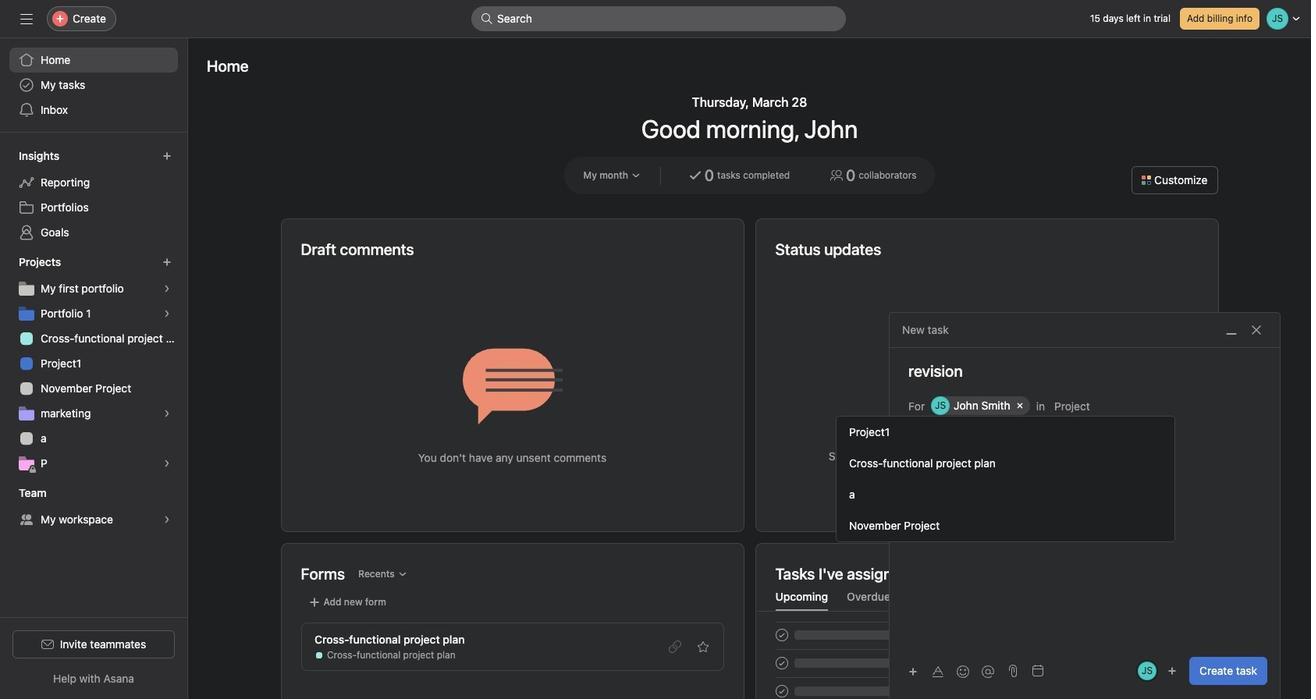 Task type: vqa. For each thing, say whether or not it's contained in the screenshot.
Dialog
yes



Task type: locate. For each thing, give the bounding box(es) containing it.
see details, my workspace image
[[162, 515, 172, 525]]

select due date image
[[1032, 665, 1045, 678]]

teams element
[[0, 479, 187, 536]]

hide sidebar image
[[20, 12, 33, 25]]

add to favorites image
[[697, 641, 709, 654]]

global element
[[0, 38, 187, 132]]

emoji image
[[957, 666, 970, 678]]

toolbar
[[903, 660, 1003, 683]]

list box
[[472, 6, 847, 31]]

at mention image
[[982, 666, 995, 678]]

copy form link image
[[669, 641, 681, 654]]

insert an object image
[[909, 667, 918, 677]]

dialog
[[890, 313, 1281, 700]]

prominent image
[[481, 12, 494, 25]]

see details, marketing image
[[162, 409, 172, 419]]



Task type: describe. For each thing, give the bounding box(es) containing it.
see details, p image
[[162, 459, 172, 469]]

add or remove collaborators from this task image
[[1168, 667, 1178, 676]]

new project or portfolio image
[[162, 258, 172, 267]]

Project text field
[[1055, 397, 1175, 415]]

projects element
[[0, 248, 187, 479]]

close image
[[1251, 324, 1264, 337]]

formatting image
[[932, 666, 945, 678]]

Task name text field
[[890, 361, 1281, 383]]

new insights image
[[162, 151, 172, 161]]

see details, portfolio 1 image
[[162, 309, 172, 319]]

minimize image
[[1226, 324, 1239, 337]]

attach a file or paste an image image
[[1007, 665, 1020, 678]]

insights element
[[0, 142, 187, 248]]

see details, my first portfolio image
[[162, 284, 172, 294]]



